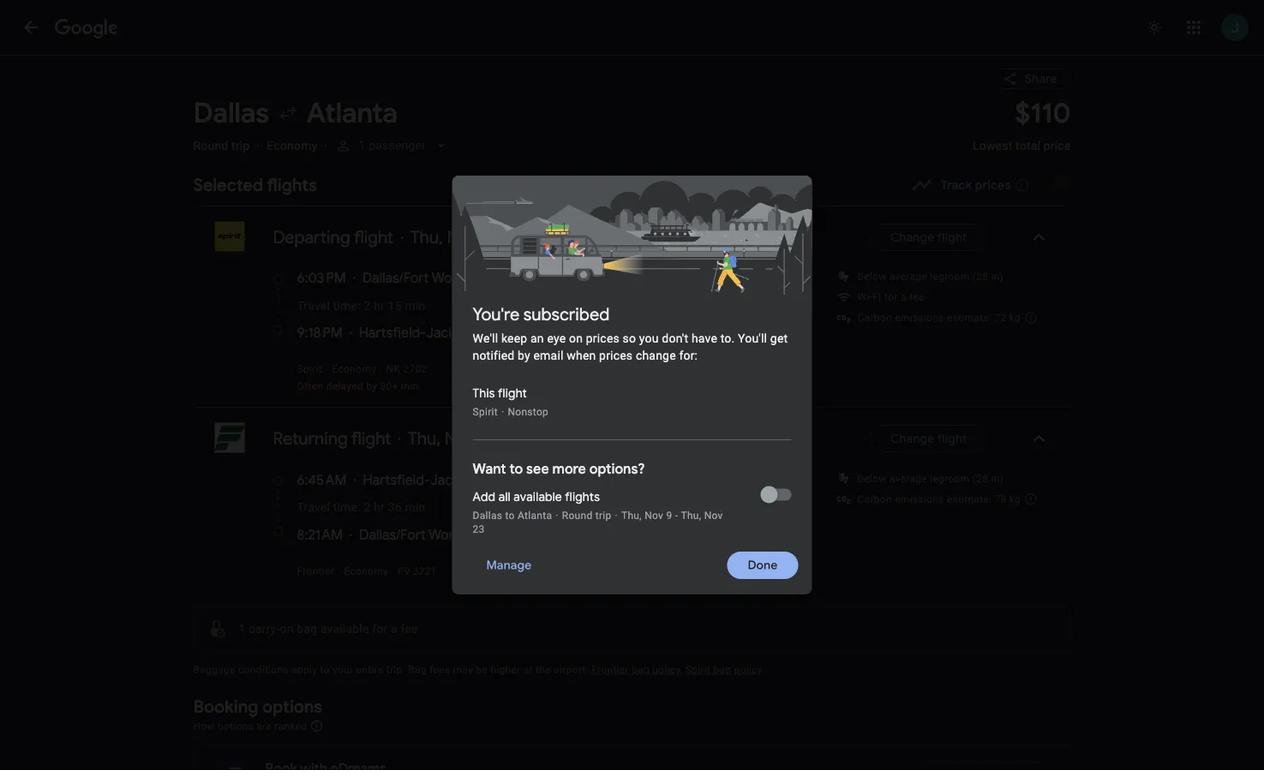 Task type: locate. For each thing, give the bounding box(es) containing it.
9 inside list
[[482, 226, 491, 248]]

time: for returning
[[333, 501, 361, 515]]

(dfw) for 8:21 am
[[600, 526, 639, 544]]

2 carbon from the top
[[858, 493, 892, 505]]

round down add all available flights
[[562, 510, 593, 522]]

change
[[891, 230, 935, 245], [891, 431, 935, 447]]

flight
[[354, 226, 394, 248], [938, 230, 968, 245], [498, 386, 527, 401], [352, 428, 391, 450], [938, 431, 968, 447]]

dallas/fort worth international airport (dfw) for 8:21 am
[[359, 526, 639, 544]]

9
[[482, 226, 491, 248], [667, 510, 673, 522]]

selected flights
[[193, 174, 317, 196]]

1 change from the top
[[891, 230, 935, 245]]

2 vertical spatial emissions
[[895, 493, 944, 505]]

fee up carbon emissions estimate: 72 kg
[[910, 292, 925, 304]]

policy right ,
[[734, 664, 763, 676]]

1 horizontal spatial a
[[901, 292, 907, 304]]

2 vertical spatial spirit
[[686, 664, 711, 676]]

dallas up selected
[[193, 96, 269, 131]]

2 co from the top
[[734, 422, 756, 439]]

round trip up selected
[[193, 138, 250, 153]]

emissions for carbon emissions estimate: 72 kg
[[895, 312, 944, 324]]

 image
[[257, 138, 260, 153], [326, 364, 329, 376], [380, 364, 383, 376], [502, 406, 504, 418]]

policy left spirit bag policy link
[[653, 664, 681, 676]]

1 vertical spatial (dfw)
[[600, 526, 639, 544]]

travel for departing
[[297, 299, 330, 313]]

78 inside 78 kg co 2
[[698, 422, 713, 439]]

hr left the 15
[[374, 299, 385, 313]]

flights up departing
[[267, 174, 317, 196]]

list containing departing flight
[[194, 207, 1070, 592]]

jackson up add at left
[[430, 471, 482, 489]]

below
[[858, 271, 887, 283], [858, 473, 887, 485]]

2 (28 from the top
[[973, 473, 989, 485]]

spirit right ,
[[686, 664, 711, 676]]

0 vertical spatial flights
[[267, 174, 317, 196]]

110 us dollars element
[[1016, 96, 1071, 131]]

dallas for dallas to atlanta
[[473, 510, 503, 522]]

trip down options?
[[596, 510, 612, 522]]

1 horizontal spatial 72
[[995, 312, 1007, 324]]

by inside list
[[366, 381, 377, 393]]

min right the 15
[[405, 299, 426, 313]]

0 vertical spatial change
[[891, 230, 935, 245]]

dallas down add at left
[[473, 510, 503, 522]]

min right 36
[[405, 501, 426, 515]]

list inside main content
[[194, 207, 1070, 592]]

spirit up often
[[297, 364, 322, 376]]

2 horizontal spatial bag
[[714, 664, 732, 676]]

1 horizontal spatial -
[[699, 242, 702, 254]]

share
[[1025, 71, 1058, 87]]

worth
[[432, 270, 471, 287], [429, 526, 467, 544]]

-
[[699, 242, 702, 254], [675, 510, 679, 522]]

trip.
[[386, 664, 406, 676]]

change flight button
[[870, 224, 988, 251], [870, 425, 988, 453]]

0 vertical spatial jackson
[[427, 325, 478, 342]]

change flight button up carbon emissions estimate: 78 kg
[[870, 425, 988, 453]]

0 vertical spatial carbon
[[858, 312, 892, 324]]

1 vertical spatial min
[[401, 381, 419, 393]]

dallas/fort up the 15
[[362, 270, 429, 287]]

to left see in the bottom left of the page
[[510, 461, 523, 478]]

policy
[[653, 664, 681, 676], [734, 664, 763, 676]]

see
[[526, 461, 549, 478]]

0 vertical spatial (28
[[973, 271, 989, 283]]

(28 up the 'carbon emissions estimate: 72 kilograms' element
[[973, 271, 989, 283]]

prices left so
[[586, 331, 620, 346]]

1 travel from the top
[[297, 299, 330, 313]]

atlanta up 1 passenger
[[307, 96, 398, 131]]

dallas/fort for 8:21 am
[[359, 526, 426, 544]]

0 horizontal spatial available
[[320, 622, 369, 636]]

average
[[890, 271, 928, 283], [890, 473, 928, 485]]

Arrival time: 9:18 PM. text field
[[297, 325, 343, 342]]

lowest
[[973, 138, 1013, 153]]

estimate: for 72
[[947, 312, 992, 324]]

learn more about tracked prices image
[[1015, 177, 1030, 193]]

trip
[[232, 138, 250, 153], [596, 510, 612, 522]]

2 change flight from the top
[[891, 431, 968, 447]]

0 vertical spatial by
[[518, 349, 531, 363]]

dallas/fort worth international airport (dfw) up 'you're'
[[362, 270, 642, 287]]

atlanta up notified
[[481, 325, 525, 342]]

1 vertical spatial worth
[[429, 526, 467, 544]]

a right fi
[[901, 292, 907, 304]]

 image up delayed
[[326, 364, 329, 376]]

atlanta down add all available flights
[[518, 510, 552, 522]]

72
[[698, 220, 713, 237], [995, 312, 1007, 324]]

change up wi-fi for a fee
[[891, 230, 935, 245]]

change up carbon emissions estimate: 78 kg
[[891, 431, 935, 447]]

are
[[257, 721, 272, 733]]

international up when
[[528, 325, 606, 342]]

0 horizontal spatial dallas
[[193, 96, 269, 131]]

1 horizontal spatial 9
[[667, 510, 673, 522]]

nov
[[447, 226, 478, 248], [445, 428, 475, 450], [645, 510, 664, 522], [704, 510, 723, 522]]

(28 up carbon emissions estimate: 78 kilograms element
[[973, 473, 989, 485]]

legroom up carbon emissions estimate: 78 kg
[[930, 473, 970, 485]]

0 vertical spatial 72
[[698, 220, 713, 237]]

don't
[[662, 331, 689, 346]]

travel up '8:21 am' text field on the left of page
[[297, 501, 330, 515]]

atlanta for hartsfield-jackson atlanta international airport
[[485, 471, 529, 489]]

below average legroom (28 in)
[[858, 271, 1004, 283], [858, 473, 1004, 485]]

0 vertical spatial prices
[[975, 177, 1011, 193]]

9:18 pm
[[297, 325, 343, 342]]

atlanta up all
[[485, 471, 529, 489]]

below average legroom (28 in) up carbon emissions estimate: 78 kg
[[858, 473, 1004, 485]]

economy up the often delayed by 30+ min
[[332, 364, 376, 376]]

legroom up the 'carbon emissions estimate: 72 kilograms' element
[[930, 271, 970, 283]]

atlanta for dallas to atlanta
[[518, 510, 552, 522]]

kg inside 72 kg co 2
[[716, 220, 731, 237]]

0 horizontal spatial fee
[[401, 622, 418, 636]]

2 in) from the top
[[992, 473, 1004, 485]]

by down keep
[[518, 349, 531, 363]]

1
[[359, 138, 366, 153], [239, 622, 246, 636]]

fees
[[430, 664, 450, 676]]

1 change flight from the top
[[891, 230, 968, 245]]

1 hr from the top
[[374, 299, 385, 313]]

0 vertical spatial estimate:
[[947, 312, 992, 324]]

fee inside list
[[910, 292, 925, 304]]

2
[[756, 225, 762, 240], [364, 299, 371, 313], [756, 427, 762, 441], [364, 501, 371, 515]]

2 vertical spatial prices
[[599, 349, 633, 363]]

hr for departing flight
[[374, 299, 385, 313]]

min for thu, nov 9
[[405, 299, 426, 313]]

entire
[[356, 664, 384, 676]]

1 vertical spatial dallas
[[473, 510, 503, 522]]

kg
[[716, 220, 731, 237], [1010, 312, 1021, 324], [716, 422, 731, 439], [1010, 493, 1021, 505]]

1 vertical spatial change
[[891, 431, 935, 447]]

international
[[474, 270, 552, 287], [528, 325, 606, 342], [532, 471, 610, 489], [471, 526, 549, 544]]

how
[[193, 721, 215, 733]]

1 carbon from the top
[[858, 312, 892, 324]]

2 time: from the top
[[333, 501, 361, 515]]

0 vertical spatial average
[[890, 271, 928, 283]]

a inside list
[[901, 292, 907, 304]]

0 vertical spatial 23
[[479, 428, 498, 450]]

23 inside "thu, nov 9 - thu, nov 23"
[[473, 524, 485, 536]]

a
[[901, 292, 907, 304], [391, 622, 398, 636]]

1 vertical spatial estimate:
[[947, 493, 992, 505]]

2 below from the top
[[858, 473, 887, 485]]

1 horizontal spatial policy
[[734, 664, 763, 676]]

(dfw) up 'you're subscribed we'll keep an eye on prices so you don't have to. you'll get notified by email when prices change for:'
[[603, 270, 642, 287]]

for up 'entire'
[[372, 622, 388, 636]]

change flight down the track
[[891, 230, 968, 245]]

carbon for carbon emissions estimate: 78 kg
[[858, 493, 892, 505]]

1 vertical spatial -
[[675, 510, 679, 522]]

co inside 72 kg co 2
[[734, 220, 756, 237]]

in) up carbon emissions estimate: 78 kg
[[992, 473, 1004, 485]]

hr left 36
[[374, 501, 385, 515]]

dallas/fort down 36
[[359, 526, 426, 544]]

2 travel from the top
[[297, 501, 330, 515]]

airport down add all available flights
[[552, 526, 596, 544]]

23 up "want"
[[479, 428, 498, 450]]

bag left ,
[[632, 664, 650, 676]]

1 co from the top
[[734, 220, 756, 237]]

thu, for thu, nov 9 - thu, nov 23
[[622, 510, 642, 522]]

to down all
[[505, 510, 515, 522]]

thu, for thu, nov 9
[[410, 226, 443, 248]]

0 vertical spatial 9
[[482, 226, 491, 248]]

(dfw) for 6:03 pm
[[603, 270, 642, 287]]

frontier bag policy link
[[592, 664, 681, 676]]

1 vertical spatial options
[[218, 721, 254, 733]]

estimate:
[[947, 312, 992, 324], [947, 493, 992, 505]]

1 vertical spatial below
[[858, 473, 887, 485]]

to left your
[[320, 664, 330, 676]]

options down booking on the bottom of the page
[[218, 721, 254, 733]]

economy
[[267, 138, 318, 153], [332, 364, 376, 376], [344, 565, 388, 577]]

main content
[[193, 55, 1071, 771]]

1 vertical spatial frontier
[[592, 664, 629, 676]]

9 for thu, nov 9
[[482, 226, 491, 248]]

on up when
[[569, 331, 583, 346]]

time: for departing
[[333, 299, 361, 313]]

flights inside main content
[[267, 174, 317, 196]]

round trip
[[193, 138, 250, 153], [562, 510, 612, 522]]

72 inside 72 kg co 2
[[698, 220, 713, 237]]

1 change flight button from the top
[[870, 224, 988, 251]]

0 vertical spatial co
[[734, 220, 756, 237]]

1 horizontal spatial fee
[[910, 292, 925, 304]]

spirit
[[297, 364, 322, 376], [473, 406, 498, 418], [686, 664, 711, 676]]

2 vertical spatial economy
[[344, 565, 388, 577]]

1 passenger
[[359, 138, 426, 153]]

change flight button for 23
[[870, 425, 988, 453]]

flight right departing
[[354, 226, 394, 248]]

may
[[453, 664, 473, 676]]

time: down 6:03 pm
[[333, 299, 361, 313]]

round trip down more
[[562, 510, 612, 522]]

0 vertical spatial 78
[[698, 422, 713, 439]]

0 vertical spatial in)
[[992, 271, 1004, 283]]

0 horizontal spatial frontier
[[297, 565, 334, 577]]

spirit down this
[[473, 406, 498, 418]]

1 horizontal spatial by
[[518, 349, 531, 363]]

bag up apply
[[297, 622, 317, 636]]

1 horizontal spatial flights
[[565, 490, 600, 505]]

0 horizontal spatial 1
[[239, 622, 246, 636]]

track prices
[[941, 177, 1011, 193]]

carbon
[[858, 312, 892, 324], [858, 493, 892, 505]]

1 estimate: from the top
[[947, 312, 992, 324]]

trip inside main content
[[232, 138, 250, 153]]

1 vertical spatial 9
[[667, 510, 673, 522]]

0 vertical spatial frontier
[[297, 565, 334, 577]]

list
[[194, 207, 1070, 592]]

on up apply
[[280, 622, 294, 636]]

economy left f9 3221
[[344, 565, 388, 577]]

fee up bag
[[401, 622, 418, 636]]

thu,
[[410, 226, 443, 248], [408, 428, 441, 450], [622, 510, 642, 522], [681, 510, 702, 522]]

23
[[479, 428, 498, 450], [473, 524, 485, 536]]

1 vertical spatial dallas/fort
[[359, 526, 426, 544]]

airport
[[555, 270, 599, 287], [609, 325, 654, 342], [613, 471, 658, 489], [552, 526, 596, 544]]

airport up "thu, nov 9 - thu, nov 23"
[[613, 471, 658, 489]]

2 change from the top
[[891, 431, 935, 447]]

2 average from the top
[[890, 473, 928, 485]]

1 below from the top
[[858, 271, 887, 283]]

 image inside main content
[[324, 138, 328, 153]]

dallas/fort worth international airport (dfw) down dallas to atlanta
[[359, 526, 639, 544]]

1 vertical spatial change flight button
[[870, 425, 988, 453]]

round inside main content
[[193, 138, 228, 153]]

below up fi
[[858, 271, 887, 283]]

prices left learn more about tracked prices icon
[[975, 177, 1011, 193]]

0 horizontal spatial by
[[366, 381, 377, 393]]

0 vertical spatial for
[[885, 292, 898, 304]]

by left 30+ at the left of page
[[366, 381, 377, 393]]

none text field containing $110
[[973, 96, 1071, 168]]

atlanta for hartsfield-jackson atlanta international airport (atl)
[[481, 325, 525, 342]]

2 hr from the top
[[374, 501, 385, 515]]

1 policy from the left
[[653, 664, 681, 676]]

0 horizontal spatial flights
[[267, 174, 317, 196]]

for right fi
[[885, 292, 898, 304]]

economy up selected flights
[[267, 138, 318, 153]]

to
[[510, 461, 523, 478], [505, 510, 515, 522], [320, 664, 330, 676]]

1 vertical spatial round
[[562, 510, 593, 522]]

time: down departure time: 6:45 am. text box
[[333, 501, 361, 515]]

travel up arrival time: 9:18 pm. text box
[[297, 299, 330, 313]]

1 inside popup button
[[359, 138, 366, 153]]

1 horizontal spatial for
[[885, 292, 898, 304]]

2 vertical spatial to
[[320, 664, 330, 676]]

1 vertical spatial flights
[[565, 490, 600, 505]]

change for 23
[[891, 431, 935, 447]]

2 horizontal spatial spirit
[[686, 664, 711, 676]]

23 inside list
[[479, 428, 498, 450]]

1 horizontal spatial round trip
[[562, 510, 612, 522]]

1 vertical spatial to
[[505, 510, 515, 522]]

min for thu, nov 23
[[405, 501, 426, 515]]

0 vertical spatial spirit
[[297, 364, 322, 376]]

often delayed by 30+ min
[[297, 381, 419, 393]]

dallas/fort for 6:03 pm
[[362, 270, 429, 287]]

learn more about booking options image
[[310, 720, 324, 733]]

average up wi-fi for a fee
[[890, 271, 928, 283]]

0 vertical spatial change flight
[[891, 230, 968, 245]]

flights up "thu, nov 9 - thu, nov 23"
[[565, 490, 600, 505]]

min
[[405, 299, 426, 313], [401, 381, 419, 393], [405, 501, 426, 515]]

the
[[536, 664, 551, 676]]

 image up selected flights
[[257, 138, 260, 153]]

international down dallas to atlanta
[[471, 526, 549, 544]]

78 kg co 2
[[698, 422, 762, 441]]

1 horizontal spatial options
[[262, 697, 322, 718]]

1 vertical spatial on
[[280, 622, 294, 636]]

wi-
[[858, 292, 873, 304]]

average up carbon emissions estimate: 78 kg
[[890, 473, 928, 485]]

jackson up notified
[[427, 325, 478, 342]]

to for dallas
[[505, 510, 515, 522]]

returning
[[273, 428, 348, 450]]

0 vertical spatial worth
[[432, 270, 471, 287]]

bag right ,
[[714, 664, 732, 676]]

available inside main content
[[320, 622, 369, 636]]

1 left passenger
[[359, 138, 366, 153]]

1 left carry- on the bottom left of the page
[[239, 622, 246, 636]]

worth for 6:03 pm
[[432, 270, 471, 287]]

1 vertical spatial dallas/fort worth international airport (dfw)
[[359, 526, 639, 544]]

flight up carbon emissions estimate: 78 kg
[[938, 431, 968, 447]]

0 vertical spatial to
[[510, 461, 523, 478]]

delayed
[[326, 381, 363, 393]]

dallas/fort worth international airport (dfw) for 6:03 pm
[[362, 270, 642, 287]]

,
[[681, 664, 683, 676]]

booking options
[[193, 697, 322, 718]]

available up your
[[320, 622, 369, 636]]

kg inside 78 kg co 2
[[716, 422, 731, 439]]

in) up carbon emissions estimate: 72 kg
[[992, 271, 1004, 283]]

15
[[388, 299, 402, 313]]

23 down add at left
[[473, 524, 485, 536]]

all
[[499, 490, 511, 505]]

2 estimate: from the top
[[947, 493, 992, 505]]

2 legroom from the top
[[930, 473, 970, 485]]

1 horizontal spatial dallas
[[473, 510, 503, 522]]

available
[[514, 490, 562, 505], [320, 622, 369, 636]]

in)
[[992, 271, 1004, 283], [992, 473, 1004, 485]]

None text field
[[973, 96, 1071, 168]]

0 vertical spatial -
[[699, 242, 702, 254]]

options for how
[[218, 721, 254, 733]]

0 vertical spatial legroom
[[930, 271, 970, 283]]

dallas/fort worth international airport (dfw)
[[362, 270, 642, 287], [359, 526, 639, 544]]

options?
[[590, 461, 645, 478]]

wi-fi for a fee
[[858, 292, 925, 304]]

time:
[[333, 299, 361, 313], [333, 501, 361, 515]]

trip up selected
[[232, 138, 250, 153]]

0 vertical spatial travel
[[297, 299, 330, 313]]

0 vertical spatial time:
[[333, 299, 361, 313]]

0 vertical spatial change flight button
[[870, 224, 988, 251]]

frontier inside list
[[297, 565, 334, 577]]

1 vertical spatial 23
[[473, 524, 485, 536]]

worth up f9 3221
[[429, 526, 467, 544]]

for
[[885, 292, 898, 304], [372, 622, 388, 636]]

thu, for thu, nov 23
[[408, 428, 441, 450]]

0 vertical spatial dallas/fort
[[362, 270, 429, 287]]

we'll
[[473, 331, 498, 346]]

co inside 78 kg co 2
[[734, 422, 756, 439]]

0 vertical spatial dallas/fort worth international airport (dfw)
[[362, 270, 642, 287]]

below up carbon emissions estimate: 78 kg
[[858, 473, 887, 485]]

worth down thu, nov 9
[[432, 270, 471, 287]]

round up selected
[[193, 138, 228, 153]]

(28
[[973, 271, 989, 283], [973, 473, 989, 485]]

hartsfield- up 36
[[363, 471, 430, 489]]

1 vertical spatial legroom
[[930, 473, 970, 485]]

round
[[193, 138, 228, 153], [562, 510, 593, 522]]

9 inside "thu, nov 9 - thu, nov 23"
[[667, 510, 673, 522]]

0 horizontal spatial 72
[[698, 220, 713, 237]]

1 horizontal spatial on
[[569, 331, 583, 346]]

international up 'you're'
[[474, 270, 552, 287]]

flight down the often delayed by 30+ min
[[352, 428, 391, 450]]

0 vertical spatial round trip
[[193, 138, 250, 153]]

0 horizontal spatial on
[[280, 622, 294, 636]]

available down see in the bottom left of the page
[[514, 490, 562, 505]]

 image
[[324, 138, 328, 153]]

dallas inside main content
[[193, 96, 269, 131]]

change flight up carbon emissions estimate: 78 kg
[[891, 431, 968, 447]]

change flight button for 9
[[870, 224, 988, 251]]

0 vertical spatial fee
[[910, 292, 925, 304]]

1 time: from the top
[[333, 299, 361, 313]]

0 horizontal spatial 9
[[482, 226, 491, 248]]

0 horizontal spatial trip
[[232, 138, 250, 153]]

1 vertical spatial co
[[734, 422, 756, 439]]

hartsfield- down the 15
[[359, 325, 427, 342]]

bag
[[297, 622, 317, 636], [632, 664, 650, 676], [714, 664, 732, 676]]

1 vertical spatial jackson
[[430, 471, 482, 489]]

 image down this flight
[[502, 406, 504, 418]]

1 legroom from the top
[[930, 271, 970, 283]]

0 horizontal spatial round
[[193, 138, 228, 153]]

1 vertical spatial for
[[372, 622, 388, 636]]

hr
[[374, 299, 385, 313], [374, 501, 385, 515]]

dallas/fort
[[362, 270, 429, 287], [359, 526, 426, 544]]

options
[[262, 697, 322, 718], [218, 721, 254, 733]]

2 vertical spatial min
[[405, 501, 426, 515]]

1 vertical spatial in)
[[992, 473, 1004, 485]]

0 vertical spatial min
[[405, 299, 426, 313]]

1 vertical spatial travel
[[297, 501, 330, 515]]

estimate: for 78
[[947, 493, 992, 505]]

min down nk 2702
[[401, 381, 419, 393]]

0 vertical spatial hartsfield-
[[359, 325, 427, 342]]

2 change flight button from the top
[[870, 425, 988, 453]]

(atl)
[[657, 325, 689, 342]]

change flight button down the track
[[870, 224, 988, 251]]

0 vertical spatial a
[[901, 292, 907, 304]]



Task type: vqa. For each thing, say whether or not it's contained in the screenshot.
UP TO $2,400 popup button
no



Task type: describe. For each thing, give the bounding box(es) containing it.
eye
[[547, 331, 566, 346]]

go back image
[[21, 17, 41, 38]]

1 passenger button
[[328, 130, 457, 161]]

36
[[388, 501, 402, 515]]

an
[[531, 331, 544, 346]]

so
[[623, 331, 636, 346]]

none text field inside main content
[[973, 96, 1071, 168]]

fi
[[873, 292, 882, 304]]

1 average from the top
[[890, 271, 928, 283]]

9 for thu, nov 9 - thu, nov 23
[[667, 510, 673, 522]]

at
[[524, 664, 533, 676]]

0 horizontal spatial bag
[[297, 622, 317, 636]]

 image up 30+ at the left of page
[[380, 364, 383, 376]]

change for 9
[[891, 230, 935, 245]]

hr for returning flight
[[374, 501, 385, 515]]

1 horizontal spatial available
[[514, 490, 562, 505]]

apply
[[292, 664, 317, 676]]

subscribed
[[524, 304, 610, 325]]

2 below average legroom (28 in) from the top
[[858, 473, 1004, 485]]

Departure time: 6:03 PM. text field
[[297, 270, 346, 287]]

you
[[639, 331, 659, 346]]

1 horizontal spatial frontier
[[592, 664, 629, 676]]

manage
[[487, 558, 532, 574]]

selected
[[193, 174, 263, 196]]

want to see more options?
[[473, 461, 645, 478]]

airport up subscribed
[[555, 270, 599, 287]]

email
[[534, 349, 564, 363]]

nov for thu, nov 9
[[447, 226, 478, 248]]

1 for 1 passenger
[[359, 138, 366, 153]]

ranked
[[275, 721, 307, 733]]

passenger
[[369, 138, 426, 153]]

1 vertical spatial prices
[[586, 331, 620, 346]]

flight details. departing flight on thursday, november 9. leaves dallas/fort worth international airport at 6:03 pm on thursday, november 9 and arrives at hartsfield-jackson atlanta international airport at 9:18 pm on thursday, november 9. image
[[1029, 227, 1050, 248]]

to inside main content
[[320, 664, 330, 676]]

1 horizontal spatial bag
[[632, 664, 650, 676]]

thu, nov 9
[[410, 226, 491, 248]]

0 horizontal spatial a
[[391, 622, 398, 636]]

1 horizontal spatial round
[[562, 510, 593, 522]]

8:21 am
[[297, 526, 343, 544]]

1 vertical spatial 72
[[995, 312, 1007, 324]]

have
[[692, 331, 718, 346]]

travel for returning
[[297, 501, 330, 515]]

$110
[[1016, 96, 1071, 131]]

2 inside 78 kg co 2
[[756, 427, 762, 441]]

31%
[[702, 242, 722, 254]]

Departure time: 6:45 AM. text field
[[297, 471, 347, 489]]

by inside 'you're subscribed we'll keep an eye on prices so you don't have to. you'll get notified by email when prices change for:'
[[518, 349, 531, 363]]

carbon emissions estimate: 78 kg
[[858, 493, 1021, 505]]

how options are ranked
[[193, 721, 310, 733]]

hartsfield-jackson atlanta international airport
[[363, 471, 661, 489]]

departing
[[273, 226, 350, 248]]

spirit inside list
[[297, 364, 322, 376]]

72 kg co 2
[[698, 220, 762, 240]]

jackson for hartsfield-jackson atlanta international airport (atl)
[[427, 325, 478, 342]]

dallas for dallas
[[193, 96, 269, 131]]

this
[[473, 386, 495, 401]]

higher
[[491, 664, 521, 676]]

share button
[[993, 69, 1071, 89]]

Arrival time: 8:21 AM. text field
[[297, 526, 343, 544]]

f9 3221
[[398, 565, 437, 577]]

when
[[567, 349, 596, 363]]

dallas to atlanta
[[473, 510, 552, 522]]

baggage conditions apply to your entire trip.  bag fees may be higher at the airport. frontier bag policy , spirit bag policy
[[193, 664, 763, 676]]

be
[[476, 664, 488, 676]]

change flight for 23
[[891, 431, 968, 447]]

add all available flights
[[473, 490, 600, 505]]

airport.
[[554, 664, 589, 676]]

you'll
[[738, 331, 768, 346]]

booking
[[193, 697, 258, 718]]

nov for thu, nov 9 - thu, nov 23
[[645, 510, 664, 522]]

6:45 am
[[297, 471, 347, 489]]

prices inside main content
[[975, 177, 1011, 193]]

done button
[[727, 545, 799, 586]]

nk 2702
[[386, 364, 427, 376]]

change flight for 9
[[891, 230, 968, 245]]

you're subscribed we'll keep an eye on prices so you don't have to. you'll get notified by email when prices change for:
[[473, 304, 788, 363]]

1 for 1 carry-on bag available for a fee
[[239, 622, 246, 636]]

you're
[[473, 304, 520, 325]]

main content containing dallas
[[193, 55, 1071, 771]]

1 below average legroom (28 in) from the top
[[858, 271, 1004, 283]]

1 carry-on bag available for a fee
[[239, 622, 418, 636]]

your
[[333, 664, 353, 676]]

more
[[553, 461, 586, 478]]

options for booking
[[262, 697, 322, 718]]

baggage
[[193, 664, 236, 676]]

thu, nov 23
[[408, 428, 498, 450]]

1 horizontal spatial trip
[[596, 510, 612, 522]]

1 in) from the top
[[992, 271, 1004, 283]]

1 vertical spatial spirit
[[473, 406, 498, 418]]

spirit bag policy link
[[686, 664, 763, 676]]

carbon for carbon emissions estimate: 72 kg
[[858, 312, 892, 324]]

departing flight
[[273, 226, 394, 248]]

bag
[[408, 664, 427, 676]]

often
[[297, 381, 323, 393]]

hartsfield- for hartsfield-jackson atlanta international airport (atl)
[[359, 325, 427, 342]]

to for want
[[510, 461, 523, 478]]

on inside 'you're subscribed we'll keep an eye on prices so you don't have to. you'll get notified by email when prices change for:'
[[569, 331, 583, 346]]

international up add all available flights
[[532, 471, 610, 489]]

$110 lowest total price
[[973, 96, 1071, 153]]

on inside main content
[[280, 622, 294, 636]]

flight details. return flight on thursday, november 23. leaves hartsfield-jackson atlanta international airport at 6:45 am on thursday, november 23 and arrives at dallas/fort worth international airport at 8:21 am on thursday, november 23. image
[[1029, 429, 1050, 449]]

carbon emissions estimate: 72 kilograms element
[[858, 312, 1021, 324]]

add
[[473, 490, 496, 505]]

1 vertical spatial 78
[[995, 493, 1007, 505]]

hartsfield- for hartsfield-jackson atlanta international airport
[[363, 471, 430, 489]]

nov for thu, nov 23
[[445, 428, 475, 450]]

thu, nov 9 - thu, nov 23
[[473, 510, 723, 536]]

this flight
[[473, 386, 527, 401]]

jackson for hartsfield-jackson atlanta international airport
[[430, 471, 482, 489]]

0 vertical spatial economy
[[267, 138, 318, 153]]

get
[[771, 331, 788, 346]]

flight down the track
[[938, 230, 968, 245]]

want
[[473, 461, 506, 478]]

-31% emissions
[[699, 242, 774, 254]]

carbon emissions estimate: 72 kg
[[858, 312, 1021, 324]]

for:
[[679, 349, 698, 363]]

2 inside 72 kg co 2
[[756, 225, 762, 240]]

travel time: 2 hr 36 min
[[297, 501, 426, 515]]

co for thu, nov 23
[[734, 422, 756, 439]]

airport up change
[[609, 325, 654, 342]]

travel time: 2 hr 15 min
[[297, 299, 426, 313]]

learn more about booking options element
[[310, 717, 324, 736]]

- inside "thu, nov 9 - thu, nov 23"
[[675, 510, 679, 522]]

30+
[[380, 381, 398, 393]]

emissions for carbon emissions estimate: 78 kg
[[895, 493, 944, 505]]

1 (28 from the top
[[973, 271, 989, 283]]

done
[[748, 558, 778, 574]]

price
[[1044, 138, 1071, 153]]

track
[[941, 177, 972, 193]]

- inside list
[[699, 242, 702, 254]]

0 horizontal spatial for
[[372, 622, 388, 636]]

carbon emissions estimate: 78 kilograms element
[[858, 493, 1021, 505]]

0 horizontal spatial round trip
[[193, 138, 250, 153]]

returning flight
[[273, 428, 391, 450]]

total
[[1016, 138, 1041, 153]]

Dallas to Atlanta and back text field
[[193, 96, 953, 131]]

co for thu, nov 9
[[734, 220, 756, 237]]

1 vertical spatial economy
[[332, 364, 376, 376]]

to.
[[721, 331, 735, 346]]

worth for 8:21 am
[[429, 526, 467, 544]]

keep
[[501, 331, 528, 346]]

flight up nonstop
[[498, 386, 527, 401]]

nonstop
[[508, 406, 549, 418]]

for inside list
[[885, 292, 898, 304]]

2 policy from the left
[[734, 664, 763, 676]]

change
[[636, 349, 676, 363]]

0 vertical spatial emissions
[[725, 242, 774, 254]]

notified
[[473, 349, 515, 363]]



